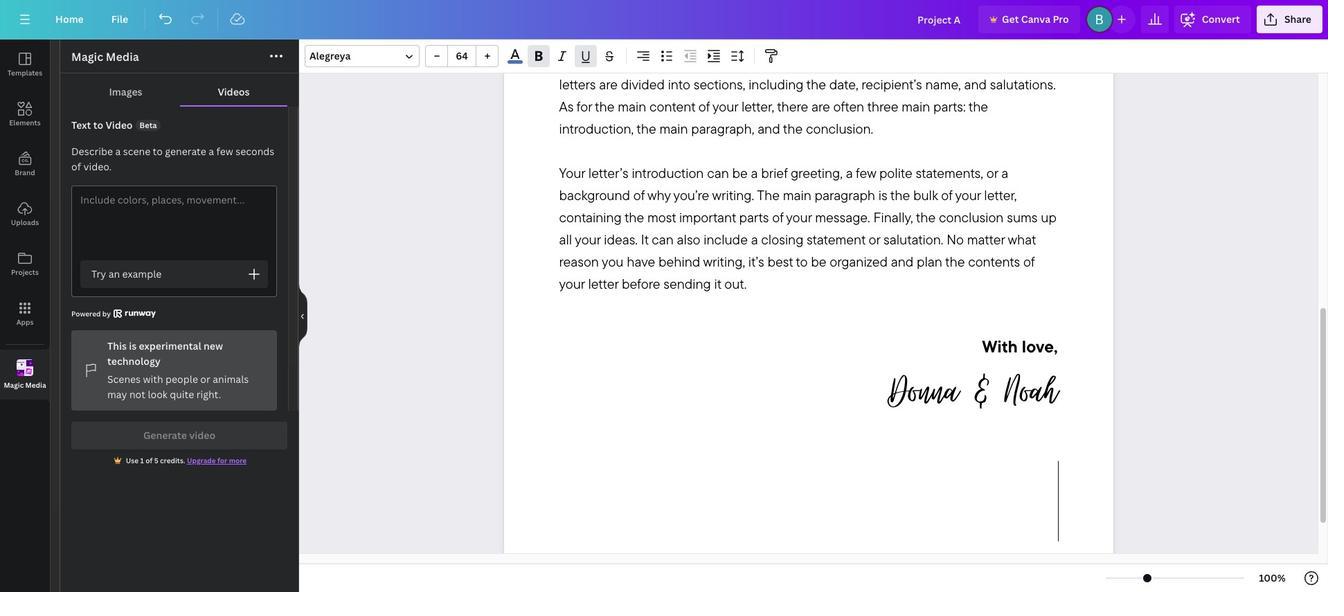 Task type: locate. For each thing, give the bounding box(es) containing it.
1 horizontal spatial can
[[652, 231, 674, 248]]

1 vertical spatial magic
[[4, 380, 24, 390]]

0 vertical spatial for
[[577, 98, 592, 115]]

1 horizontal spatial are
[[812, 98, 830, 115]]

message.
[[815, 209, 870, 226]]

your
[[559, 164, 585, 182]]

letter down you at the top left of the page
[[588, 275, 619, 293]]

a up the paragraph
[[846, 164, 853, 182]]

0 horizontal spatial can
[[585, 54, 606, 71]]

1 horizontal spatial for
[[577, 98, 592, 115]]

salutation.
[[884, 231, 944, 248]]

0 vertical spatial magic media
[[71, 49, 139, 64]]

0 horizontal spatial is
[[129, 339, 137, 353]]

to
[[93, 118, 103, 132], [153, 145, 163, 158], [796, 253, 808, 270]]

main down content
[[660, 120, 688, 137]]

media down apps
[[25, 380, 46, 390]]

0 horizontal spatial magic
[[4, 380, 24, 390]]

no
[[947, 231, 964, 248]]

most
[[994, 54, 1023, 71]]

few left the seconds
[[216, 145, 233, 158]]

be inside if you're thinking of writing a letter yourself, make your intentions clear from the start. you can be fun and creative or straightforward, depending on your needs. most letters are divided into sections, including the date, recipient's name, and salutations. as for the main content of your letter, there are often three main parts: the introduction, the main paragraph, and the conclusion.
[[610, 54, 625, 71]]

0 vertical spatial few
[[216, 145, 233, 158]]

yourself,
[[759, 31, 808, 49]]

love,
[[1022, 336, 1058, 357]]

0 horizontal spatial to
[[93, 118, 103, 132]]

containing
[[559, 209, 622, 226]]

0 horizontal spatial are
[[599, 76, 618, 93]]

0 horizontal spatial be
[[610, 54, 625, 71]]

home link
[[44, 6, 95, 33]]

you're right if on the top of the page
[[569, 31, 605, 49]]

letter, down including
[[742, 98, 774, 115]]

describe a scene to generate a few seconds of video.
[[71, 145, 275, 173]]

0 vertical spatial to
[[93, 118, 103, 132]]

can right 'you'
[[585, 54, 606, 71]]

be left the fun
[[610, 54, 625, 71]]

few inside describe a scene to generate a few seconds of video.
[[216, 145, 233, 158]]

you're inside if you're thinking of writing a letter yourself, make your intentions clear from the start. you can be fun and creative or straightforward, depending on your needs. most letters are divided into sections, including the date, recipient's name, and salutations. as for the main content of your letter, there are often three main parts: the introduction, the main paragraph, and the conclusion.
[[569, 31, 605, 49]]

a right writing
[[715, 31, 722, 49]]

can
[[585, 54, 606, 71], [707, 164, 729, 182], [652, 231, 674, 248]]

intentions
[[874, 31, 933, 49]]

letter left yourself,
[[726, 31, 756, 49]]

1 horizontal spatial letter
[[726, 31, 756, 49]]

as
[[559, 98, 574, 115]]

your up closing
[[786, 209, 812, 226]]

generate
[[165, 145, 206, 158]]

and inside your letter's introduction can be a brief greeting, a few polite statements, or a background of why you're writing. the main paragraph is the bulk of your letter, containing the most important parts of your message. finally, the conclusion sums up all your ideas. it can also include a closing statement or salutation. no matter what reason you have behind writing, it's best to be organized and plan the contents of your letter before sending it out.
[[891, 253, 914, 270]]

projects button
[[0, 239, 50, 289]]

pro
[[1053, 12, 1069, 26]]

0 horizontal spatial for
[[217, 456, 227, 465]]

your up paragraph,
[[713, 98, 738, 115]]

or up right.
[[200, 373, 210, 386]]

magic media down file "popup button"
[[71, 49, 139, 64]]

recipient's
[[862, 76, 922, 93]]

all
[[559, 231, 572, 248]]

1 horizontal spatial letter,
[[984, 187, 1017, 204]]

or right "statements,"
[[987, 164, 998, 182]]

1 vertical spatial be
[[732, 164, 748, 182]]

runway logo image
[[114, 310, 156, 318]]

letter inside your letter's introduction can be a brief greeting, a few polite statements, or a background of why you're writing. the main paragraph is the bulk of your letter, containing the most important parts of your message. finally, the conclusion sums up all your ideas. it can also include a closing statement or salutation. no matter what reason you have behind writing, it's best to be organized and plan the contents of your letter before sending it out.
[[588, 275, 619, 293]]

1 vertical spatial are
[[812, 98, 830, 115]]

1 vertical spatial few
[[856, 164, 876, 182]]

– – number field
[[452, 49, 472, 62]]

be
[[610, 54, 625, 71], [732, 164, 748, 182], [811, 253, 827, 270]]

to right best
[[796, 253, 808, 270]]

main menu bar
[[0, 0, 1328, 39]]

main down recipient's
[[902, 98, 930, 115]]

it
[[714, 275, 721, 293]]

1 vertical spatial is
[[129, 339, 137, 353]]

a right generate
[[209, 145, 214, 158]]

clear
[[936, 31, 965, 49]]

&
[[972, 363, 992, 420]]

of left video.
[[71, 160, 81, 173]]

statement
[[807, 231, 866, 248]]

by
[[102, 309, 111, 319]]

0 vertical spatial letter,
[[742, 98, 774, 115]]

videos
[[218, 85, 250, 98]]

a down parts
[[751, 231, 758, 248]]

and down salutation.
[[891, 253, 914, 270]]

0 vertical spatial you're
[[569, 31, 605, 49]]

apps
[[16, 317, 34, 327]]

2 horizontal spatial can
[[707, 164, 729, 182]]

the up the it
[[625, 209, 644, 226]]

video.
[[83, 160, 112, 173]]

1 vertical spatial letter,
[[984, 187, 1017, 204]]

divided
[[621, 76, 665, 93]]

can right the it
[[652, 231, 674, 248]]

letter
[[726, 31, 756, 49], [588, 275, 619, 293]]

1 horizontal spatial you're
[[674, 187, 710, 204]]

can up the writing.
[[707, 164, 729, 182]]

brief
[[761, 164, 788, 182]]

the
[[997, 31, 1017, 49], [807, 76, 826, 93], [595, 98, 615, 115], [969, 98, 988, 115], [637, 120, 656, 137], [783, 120, 803, 137], [891, 187, 910, 204], [625, 209, 644, 226], [916, 209, 936, 226], [945, 253, 965, 270]]

conclusion.
[[806, 120, 874, 137]]

the down polite
[[891, 187, 910, 204]]

main inside your letter's introduction can be a brief greeting, a few polite statements, or a background of why you're writing. the main paragraph is the bulk of your letter, containing the most important parts of your message. finally, the conclusion sums up all your ideas. it can also include a closing statement or salutation. no matter what reason you have behind writing, it's best to be organized and plan the contents of your letter before sending it out.
[[783, 187, 812, 204]]

are left often
[[812, 98, 830, 115]]

letter, up sums
[[984, 187, 1017, 204]]

0 vertical spatial be
[[610, 54, 625, 71]]

1 vertical spatial you're
[[674, 187, 710, 204]]

side panel tab list
[[0, 39, 50, 400]]

1 horizontal spatial is
[[879, 187, 888, 204]]

0 vertical spatial are
[[599, 76, 618, 93]]

1 vertical spatial media
[[25, 380, 46, 390]]

creative
[[677, 54, 724, 71]]

1 horizontal spatial magic
[[71, 49, 103, 64]]

alegreya
[[310, 49, 351, 62]]

2 horizontal spatial be
[[811, 253, 827, 270]]

0 horizontal spatial you're
[[569, 31, 605, 49]]

your letter's introduction can be a brief greeting, a few polite statements, or a background of why you're writing. the main paragraph is the bulk of your letter, containing the most important parts of your message. finally, the conclusion sums up all your ideas. it can also include a closing statement or salutation. no matter what reason you have behind writing, it's best to be organized and plan the contents of your letter before sending it out.
[[559, 164, 1060, 293]]

0 vertical spatial magic
[[71, 49, 103, 64]]

writing
[[673, 31, 712, 49]]

from
[[967, 31, 994, 49]]

finally,
[[874, 209, 913, 226]]

share button
[[1257, 6, 1323, 33]]

there
[[777, 98, 809, 115]]

1 horizontal spatial to
[[153, 145, 163, 158]]

uploads
[[11, 217, 39, 227]]

0 vertical spatial is
[[879, 187, 888, 204]]

of right 1
[[146, 456, 153, 465]]

few inside your letter's introduction can be a brief greeting, a few polite statements, or a background of why you're writing. the main paragraph is the bulk of your letter, containing the most important parts of your message. finally, the conclusion sums up all your ideas. it can also include a closing statement or salutation. no matter what reason you have behind writing, it's best to be organized and plan the contents of your letter before sending it out.
[[856, 164, 876, 182]]

few
[[216, 145, 233, 158], [856, 164, 876, 182]]

depending
[[836, 54, 901, 71]]

1 vertical spatial can
[[707, 164, 729, 182]]

1 horizontal spatial magic media
[[71, 49, 139, 64]]

the down the bulk
[[916, 209, 936, 226]]

0 horizontal spatial letter,
[[742, 98, 774, 115]]

of
[[659, 31, 670, 49], [699, 98, 710, 115], [71, 160, 81, 173], [634, 187, 645, 204], [941, 187, 953, 204], [772, 209, 784, 226], [1024, 253, 1035, 270], [146, 456, 153, 465]]

0 vertical spatial can
[[585, 54, 606, 71]]

2 vertical spatial to
[[796, 253, 808, 270]]

5
[[154, 456, 158, 465]]

1 vertical spatial to
[[153, 145, 163, 158]]

0 horizontal spatial media
[[25, 380, 46, 390]]

file
[[111, 12, 128, 26]]

main right the
[[783, 187, 812, 204]]

new
[[204, 339, 223, 353]]

letter,
[[742, 98, 774, 115], [984, 187, 1017, 204]]

plan
[[917, 253, 943, 270]]

background
[[559, 187, 630, 204]]

0 horizontal spatial few
[[216, 145, 233, 158]]

1 horizontal spatial media
[[106, 49, 139, 64]]

behind
[[659, 253, 700, 270]]

you
[[602, 253, 624, 270]]

on
[[904, 54, 919, 71]]

describe
[[71, 145, 113, 158]]

for left more
[[217, 456, 227, 465]]

you're up important
[[674, 187, 710, 204]]

to inside describe a scene to generate a few seconds of video.
[[153, 145, 163, 158]]

organized
[[830, 253, 888, 270]]

few left polite
[[856, 164, 876, 182]]

group
[[425, 45, 499, 67]]

to right scene
[[153, 145, 163, 158]]

are right the letters
[[599, 76, 618, 93]]

h
[[1044, 363, 1058, 420]]

of up closing
[[772, 209, 784, 226]]

2 vertical spatial can
[[652, 231, 674, 248]]

1 horizontal spatial few
[[856, 164, 876, 182]]

elements
[[9, 118, 41, 127]]

magic media inside button
[[4, 380, 46, 390]]

and
[[651, 54, 673, 71], [965, 76, 987, 93], [758, 120, 780, 137], [891, 253, 914, 270]]

ideas.
[[604, 231, 638, 248]]

bulk
[[914, 187, 938, 204]]

quite
[[170, 388, 194, 401]]

0 horizontal spatial magic media
[[4, 380, 46, 390]]

magic inside button
[[4, 380, 24, 390]]

three
[[867, 98, 899, 115]]

magic media down apps
[[4, 380, 46, 390]]

images button
[[71, 79, 180, 105]]

credits.
[[160, 456, 185, 465]]

magic
[[71, 49, 103, 64], [4, 380, 24, 390]]

is up finally,
[[879, 187, 888, 204]]

get
[[1002, 12, 1019, 26]]

2 horizontal spatial to
[[796, 253, 808, 270]]

0 vertical spatial media
[[106, 49, 139, 64]]

#3b75c2 image
[[508, 60, 523, 64]]

upgrade
[[187, 456, 216, 465]]

1 vertical spatial letter
[[588, 275, 619, 293]]

magic down apps
[[4, 380, 24, 390]]

video
[[189, 429, 215, 442]]

1 vertical spatial magic media
[[4, 380, 46, 390]]

the down get
[[997, 31, 1017, 49]]

a left scene
[[115, 145, 121, 158]]

polite
[[880, 164, 913, 182]]

media inside button
[[25, 380, 46, 390]]

media up images
[[106, 49, 139, 64]]

letter inside if you're thinking of writing a letter yourself, make your intentions clear from the start. you can be fun and creative or straightforward, depending on your needs. most letters are divided into sections, including the date, recipient's name, and salutations. as for the main content of your letter, there are often three main parts: the introduction, the main paragraph, and the conclusion.
[[726, 31, 756, 49]]

0 vertical spatial letter
[[726, 31, 756, 49]]

with love, donna & noa h
[[889, 336, 1058, 420]]

0 horizontal spatial letter
[[588, 275, 619, 293]]

parts
[[739, 209, 769, 226]]

alegreya button
[[305, 45, 420, 67]]

is up technology
[[129, 339, 137, 353]]

the
[[757, 187, 780, 204]]

be down the statement
[[811, 253, 827, 270]]

or up 'sections,'
[[727, 54, 738, 71]]

introduction,
[[559, 120, 634, 137]]

for right as
[[577, 98, 592, 115]]

magic down home link
[[71, 49, 103, 64]]

to right text
[[93, 118, 103, 132]]

the down no
[[945, 253, 965, 270]]

be up the writing.
[[732, 164, 748, 182]]

name,
[[926, 76, 961, 93]]



Task type: describe. For each thing, give the bounding box(es) containing it.
a left brief
[[751, 164, 758, 182]]

generate video
[[143, 429, 215, 442]]

brand button
[[0, 139, 50, 189]]

upgrade for more link
[[187, 456, 247, 465]]

generate
[[143, 429, 187, 442]]

may
[[107, 388, 127, 401]]

often
[[834, 98, 865, 115]]

matter
[[967, 231, 1005, 248]]

templates
[[8, 68, 42, 78]]

animals
[[213, 373, 249, 386]]

of right the bulk
[[941, 187, 953, 204]]

hide image
[[299, 283, 308, 349]]

canva
[[1022, 12, 1051, 26]]

file button
[[100, 6, 139, 33]]

2 vertical spatial be
[[811, 253, 827, 270]]

of down 'sections,'
[[699, 98, 710, 115]]

writing,
[[703, 253, 745, 270]]

you're inside your letter's introduction can be a brief greeting, a few polite statements, or a background of why you're writing. the main paragraph is the bulk of your letter, containing the most important parts of your message. finally, the conclusion sums up all your ideas. it can also include a closing statement or salutation. no matter what reason you have behind writing, it's best to be organized and plan the contents of your letter before sending it out.
[[674, 187, 710, 204]]

or up organized
[[869, 231, 881, 248]]

the down there at the right of page
[[783, 120, 803, 137]]

including
[[749, 76, 804, 93]]

letter, inside if you're thinking of writing a letter yourself, make your intentions clear from the start. you can be fun and creative or straightforward, depending on your needs. most letters are divided into sections, including the date, recipient's name, and salutations. as for the main content of your letter, there are often three main parts: the introduction, the main paragraph, and the conclusion.
[[742, 98, 774, 115]]

magic media button
[[0, 350, 50, 400]]

date,
[[830, 76, 859, 93]]

use 1 of 5 credits. upgrade for more
[[126, 456, 247, 465]]

powered
[[71, 309, 101, 319]]

letter's
[[589, 164, 629, 182]]

the up introduction,
[[595, 98, 615, 115]]

Design title text field
[[907, 6, 973, 33]]

fun
[[628, 54, 647, 71]]

brand
[[15, 168, 35, 177]]

experimental
[[139, 339, 201, 353]]

text
[[71, 118, 91, 132]]

videos button
[[180, 79, 287, 105]]

and right the fun
[[651, 54, 673, 71]]

if you're thinking of writing a letter yourself, make your intentions clear from the start. you can be fun and creative or straightforward, depending on your needs. most letters are divided into sections, including the date, recipient's name, and salutations. as for the main content of your letter, there are often three main parts: the introduction, the main paragraph, and the conclusion.
[[559, 31, 1059, 137]]

or inside if you're thinking of writing a letter yourself, make your intentions clear from the start. you can be fun and creative or straightforward, depending on your needs. most letters are divided into sections, including the date, recipient's name, and salutations. as for the main content of your letter, there are often three main parts: the introduction, the main paragraph, and the conclusion.
[[727, 54, 738, 71]]

generate video button
[[71, 422, 287, 450]]

share
[[1285, 12, 1312, 26]]

or inside scenes with people or animals may not look quite right.
[[200, 373, 210, 386]]

can inside if you're thinking of writing a letter yourself, make your intentions clear from the start. you can be fun and creative or straightforward, depending on your needs. most letters are divided into sections, including the date, recipient's name, and salutations. as for the main content of your letter, there are often three main parts: the introduction, the main paragraph, and the conclusion.
[[585, 54, 606, 71]]

scene
[[123, 145, 150, 158]]

noa
[[1005, 363, 1044, 420]]

uploads button
[[0, 189, 50, 239]]

your right the on
[[922, 54, 948, 71]]

content
[[650, 98, 695, 115]]

a up sums
[[1002, 164, 1009, 182]]

for inside if you're thinking of writing a letter yourself, make your intentions clear from the start. you can be fun and creative or straightforward, depending on your needs. most letters are divided into sections, including the date, recipient's name, and salutations. as for the main content of your letter, there are often three main parts: the introduction, the main paragraph, and the conclusion.
[[577, 98, 592, 115]]

to inside your letter's introduction can be a brief greeting, a few polite statements, or a background of why you're writing. the main paragraph is the bulk of your letter, containing the most important parts of your message. finally, the conclusion sums up all your ideas. it can also include a closing statement or salutation. no matter what reason you have behind writing, it's best to be organized and plan the contents of your letter before sending it out.
[[796, 253, 808, 270]]

the right the 'parts:'
[[969, 98, 988, 115]]

example
[[122, 267, 162, 281]]

contents
[[968, 253, 1020, 270]]

a inside if you're thinking of writing a letter yourself, make your intentions clear from the start. you can be fun and creative or straightforward, depending on your needs. most letters are divided into sections, including the date, recipient's name, and salutations. as for the main content of your letter, there are often three main parts: the introduction, the main paragraph, and the conclusion.
[[715, 31, 722, 49]]

video
[[106, 118, 133, 132]]

include
[[704, 231, 748, 248]]

it
[[641, 231, 649, 248]]

try an example button
[[80, 260, 268, 288]]

and down needs.
[[965, 76, 987, 93]]

this is experimental new technology
[[107, 339, 223, 368]]

what
[[1008, 231, 1036, 248]]

of down what at the top right
[[1024, 253, 1035, 270]]

Describe a scene to generate a few seconds of video. text field
[[72, 186, 276, 260]]

1
[[140, 456, 144, 465]]

convert button
[[1175, 6, 1252, 33]]

try an example
[[91, 267, 162, 281]]

the left date,
[[807, 76, 826, 93]]

sums
[[1007, 209, 1038, 226]]

your up conclusion
[[955, 187, 981, 204]]

needs.
[[951, 54, 990, 71]]

reason
[[559, 253, 599, 270]]

best
[[768, 253, 793, 270]]

of inside describe a scene to generate a few seconds of video.
[[71, 160, 81, 173]]

most
[[648, 209, 676, 226]]

try
[[91, 267, 106, 281]]

important
[[679, 209, 736, 226]]

why
[[648, 187, 671, 204]]

is inside your letter's introduction can be a brief greeting, a few polite statements, or a background of why you're writing. the main paragraph is the bulk of your letter, containing the most important parts of your message. finally, the conclusion sums up all your ideas. it can also include a closing statement or salutation. no matter what reason you have behind writing, it's best to be organized and plan the contents of your letter before sending it out.
[[879, 187, 888, 204]]

of left why
[[634, 187, 645, 204]]

greeting,
[[791, 164, 843, 182]]

the down content
[[637, 120, 656, 137]]

up
[[1041, 209, 1057, 226]]

100%
[[1259, 571, 1286, 585]]

1 vertical spatial for
[[217, 456, 227, 465]]

with
[[982, 336, 1018, 357]]

of left writing
[[659, 31, 670, 49]]

parts:
[[934, 98, 966, 115]]

is inside this is experimental new technology
[[129, 339, 137, 353]]

more
[[229, 456, 247, 465]]

and down there at the right of page
[[758, 120, 780, 137]]

apps button
[[0, 289, 50, 339]]

elements button
[[0, 89, 50, 139]]

sections,
[[694, 76, 746, 93]]

your right all
[[575, 231, 601, 248]]

your down "reason"
[[559, 275, 585, 293]]

your up depending
[[845, 31, 871, 49]]

closing
[[761, 231, 804, 248]]

main down divided
[[618, 98, 646, 115]]

conclusion
[[939, 209, 1004, 226]]

100% button
[[1250, 567, 1295, 589]]

start.
[[1020, 31, 1049, 49]]

out.
[[725, 275, 747, 293]]

technology
[[107, 355, 161, 368]]

donna
[[889, 363, 959, 420]]

seconds
[[236, 145, 275, 158]]

1 horizontal spatial be
[[732, 164, 748, 182]]

make
[[811, 31, 842, 49]]

before
[[622, 275, 660, 293]]

letter, inside your letter's introduction can be a brief greeting, a few polite statements, or a background of why you're writing. the main paragraph is the bulk of your letter, containing the most important parts of your message. finally, the conclusion sums up all your ideas. it can also include a closing statement or salutation. no matter what reason you have behind writing, it's best to be organized and plan the contents of your letter before sending it out.
[[984, 187, 1017, 204]]

straightforward,
[[742, 54, 833, 71]]

with
[[143, 373, 163, 386]]



Task type: vqa. For each thing, say whether or not it's contained in the screenshot.
All Filters at top left
no



